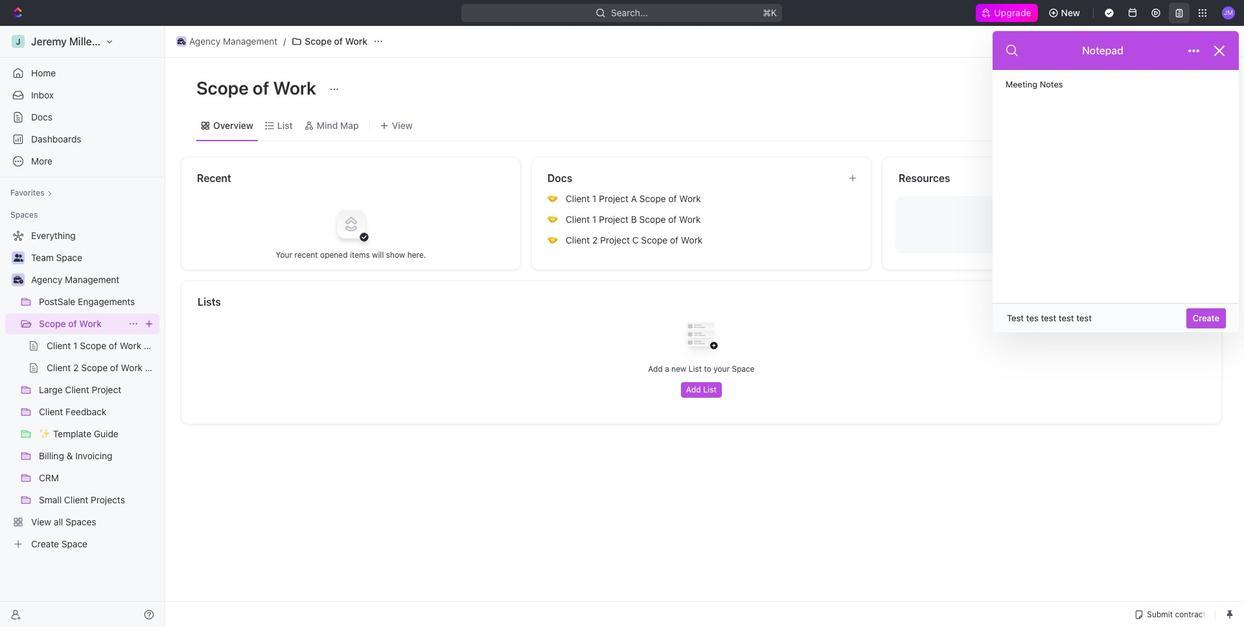 Task type: describe. For each thing, give the bounding box(es) containing it.
all
[[54, 517, 63, 528]]

meeting
[[1006, 79, 1038, 89]]

j
[[16, 37, 20, 46]]

engagements
[[78, 296, 135, 307]]

invoicing
[[75, 450, 112, 461]]

client 2 project c scope of work
[[566, 235, 703, 246]]

dashboards link
[[5, 129, 159, 150]]

notes
[[1040, 79, 1063, 89]]

of right /
[[334, 36, 343, 47]]

view all spaces
[[31, 517, 96, 528]]

template
[[53, 428, 91, 439]]

jm
[[1224, 9, 1233, 16]]

view for view all spaces
[[31, 517, 51, 528]]

✨
[[39, 428, 51, 439]]

new button
[[1043, 3, 1088, 23]]

⌘k
[[763, 7, 777, 18]]

of up overview
[[253, 77, 269, 99]]

0 vertical spatial scope of work
[[305, 36, 368, 47]]

space for create space
[[61, 539, 87, 550]]

client for client 1 project b scope of work
[[566, 214, 590, 225]]

spaces inside tree
[[65, 517, 96, 528]]

resources
[[899, 172, 950, 184]]

your recent opened items will show here.
[[276, 250, 426, 260]]

small
[[39, 494, 62, 505]]

recent
[[197, 172, 231, 184]]

add for add list
[[686, 385, 701, 395]]

project for b
[[599, 214, 629, 225]]

scope right b
[[639, 214, 666, 225]]

1 vertical spatial list
[[689, 364, 702, 374]]

will
[[372, 250, 384, 260]]

of down the postsale engagements
[[68, 318, 77, 329]]

project for a
[[599, 193, 629, 204]]

your
[[276, 250, 292, 260]]

client 2 scope of work docs link
[[47, 358, 167, 378]]

1 horizontal spatial agency
[[189, 36, 221, 47]]

docs link
[[5, 107, 159, 128]]

map
[[340, 120, 359, 131]]

2 for project
[[592, 235, 598, 246]]

to
[[704, 364, 711, 374]]

everything
[[31, 230, 76, 241]]

meeting notes
[[1006, 79, 1063, 89]]

✨ template guide
[[39, 428, 118, 439]]

list link
[[275, 116, 293, 134]]

agency management inside sidebar navigation
[[31, 274, 119, 285]]

management inside tree
[[65, 274, 119, 285]]

business time image inside tree
[[13, 276, 23, 284]]

billing
[[39, 450, 64, 461]]

client inside large client project link
[[65, 384, 89, 395]]

crm link
[[39, 468, 157, 489]]

add list
[[686, 385, 717, 395]]

client 1 scope of work docs
[[47, 340, 165, 351]]

small client projects
[[39, 494, 125, 505]]

view for view
[[392, 120, 413, 131]]

home link
[[5, 63, 159, 84]]

home
[[31, 67, 56, 78]]

2 for scope
[[73, 362, 79, 373]]

c
[[632, 235, 639, 246]]

small client projects link
[[39, 490, 157, 511]]

guide
[[94, 428, 118, 439]]

more button
[[5, 151, 159, 172]]

🤝 for client 2 project c scope of work
[[548, 235, 558, 245]]

create space
[[31, 539, 87, 550]]

billing & invoicing link
[[39, 446, 157, 467]]

inbox link
[[5, 85, 159, 106]]

1 vertical spatial space
[[732, 364, 755, 374]]

large client project
[[39, 384, 121, 395]]

automations button
[[1147, 32, 1214, 51]]

of down client 1 scope of work docs "link"
[[110, 362, 119, 373]]

add list button
[[681, 382, 722, 398]]

create space link
[[5, 534, 157, 555]]

0 horizontal spatial list
[[277, 120, 293, 131]]

of inside "link"
[[109, 340, 117, 351]]

here.
[[407, 250, 426, 260]]

1 horizontal spatial scope of work link
[[289, 34, 371, 49]]

large client project link
[[39, 380, 157, 401]]

team space link
[[31, 248, 157, 268]]

notepad
[[1082, 45, 1124, 56]]

large
[[39, 384, 63, 395]]

miller's
[[69, 36, 104, 47]]

1 horizontal spatial agency management
[[189, 36, 278, 47]]

mind map link
[[314, 116, 359, 134]]

jm button
[[1218, 3, 1239, 23]]

postsale engagements
[[39, 296, 135, 307]]

favorites
[[10, 188, 45, 198]]

new
[[1061, 7, 1080, 18]]

1 for client 1 project b scope of work
[[592, 214, 597, 225]]

/
[[283, 36, 286, 47]]

client feedback link
[[39, 402, 157, 423]]

1 horizontal spatial business time image
[[177, 38, 186, 45]]

sidebar navigation
[[0, 26, 168, 627]]

scope right the a
[[640, 193, 666, 204]]

items
[[350, 250, 370, 260]]

agency inside tree
[[31, 274, 62, 285]]

a
[[665, 364, 669, 374]]

1 for client 1 scope of work docs
[[73, 340, 77, 351]]

add a new list to your space
[[648, 364, 755, 374]]

0 horizontal spatial spaces
[[10, 210, 38, 220]]

project for c
[[600, 235, 630, 246]]



Task type: vqa. For each thing, say whether or not it's contained in the screenshot.
Do you want to enable browser notifications? Enable Hide this
no



Task type: locate. For each thing, give the bounding box(es) containing it.
spaces down "favorites"
[[10, 210, 38, 220]]

crm
[[39, 472, 59, 483]]

0 vertical spatial add
[[648, 364, 663, 374]]

create for create space
[[31, 539, 59, 550]]

client inside client 1 scope of work docs "link"
[[47, 340, 71, 351]]

management left /
[[223, 36, 278, 47]]

b
[[631, 214, 637, 225]]

client for client 2 project c scope of work
[[566, 235, 590, 246]]

add inside button
[[686, 385, 701, 395]]

docs
[[31, 111, 53, 122], [548, 172, 572, 184], [144, 340, 165, 351], [145, 362, 167, 373]]

2 vertical spatial 🤝
[[548, 235, 558, 245]]

scope of work up overview
[[196, 77, 320, 99]]

client for client feedback
[[39, 406, 63, 417]]

scope up large client project link
[[81, 362, 108, 373]]

1 vertical spatial management
[[65, 274, 119, 285]]

2 vertical spatial space
[[61, 539, 87, 550]]

scope of work right /
[[305, 36, 368, 47]]

1 inside "link"
[[73, 340, 77, 351]]

scope of work inside tree
[[39, 318, 102, 329]]

tree containing everything
[[5, 226, 167, 555]]

list inside button
[[703, 385, 717, 395]]

list left 'to'
[[689, 364, 702, 374]]

1 horizontal spatial add
[[686, 385, 701, 395]]

✨ template guide link
[[39, 424, 157, 445]]

0 vertical spatial agency management
[[189, 36, 278, 47]]

2 vertical spatial 1
[[73, 340, 77, 351]]

automations
[[1154, 36, 1208, 47]]

1
[[592, 193, 597, 204], [592, 214, 597, 225], [73, 340, 77, 351]]

0 vertical spatial view
[[392, 120, 413, 131]]

1 vertical spatial 2
[[73, 362, 79, 373]]

postsale engagements link
[[39, 292, 157, 312]]

postsale
[[39, 296, 75, 307]]

business time image
[[177, 38, 186, 45], [13, 276, 23, 284]]

1 left b
[[592, 214, 597, 225]]

2 up large client project
[[73, 362, 79, 373]]

view button
[[375, 110, 417, 141]]

business time image down user group image
[[13, 276, 23, 284]]

more
[[31, 156, 53, 167]]

space down view all spaces link
[[61, 539, 87, 550]]

recent
[[295, 250, 318, 260]]

project left the a
[[599, 193, 629, 204]]

client 1 scope of work docs link
[[47, 336, 165, 356]]

of right the a
[[668, 193, 677, 204]]

1 vertical spatial agency management link
[[31, 270, 157, 290]]

share
[[1109, 36, 1134, 47]]

add for add a new list to your space
[[648, 364, 663, 374]]

1 vertical spatial create
[[31, 539, 59, 550]]

search...
[[611, 7, 648, 18]]

0 vertical spatial agency
[[189, 36, 221, 47]]

project
[[599, 193, 629, 204], [599, 214, 629, 225], [600, 235, 630, 246], [92, 384, 121, 395]]

of
[[334, 36, 343, 47], [253, 77, 269, 99], [668, 193, 677, 204], [668, 214, 677, 225], [670, 235, 679, 246], [68, 318, 77, 329], [109, 340, 117, 351], [110, 362, 119, 373]]

0 horizontal spatial 2
[[73, 362, 79, 373]]

1 horizontal spatial management
[[223, 36, 278, 47]]

scope right /
[[305, 36, 332, 47]]

workspace
[[107, 36, 161, 47]]

opened
[[320, 250, 348, 260]]

0 vertical spatial management
[[223, 36, 278, 47]]

new
[[672, 364, 687, 374]]

0 vertical spatial spaces
[[10, 210, 38, 220]]

1 vertical spatial view
[[31, 517, 51, 528]]

scope of work down postsale
[[39, 318, 102, 329]]

space for team space
[[56, 252, 82, 263]]

0 vertical spatial agency management link
[[173, 34, 281, 49]]

project left b
[[599, 214, 629, 225]]

client left b
[[566, 214, 590, 225]]

client down postsale
[[47, 340, 71, 351]]

1 horizontal spatial list
[[689, 364, 702, 374]]

0 horizontal spatial add
[[648, 364, 663, 374]]

&
[[67, 450, 73, 461]]

client for client 1 project a scope of work
[[566, 193, 590, 204]]

0 vertical spatial 1
[[592, 193, 597, 204]]

no recent items image
[[325, 198, 377, 250]]

0 horizontal spatial create
[[31, 539, 59, 550]]

client inside client feedback link
[[39, 406, 63, 417]]

docs inside "link"
[[144, 340, 165, 351]]

add left the a
[[648, 364, 663, 374]]

1 vertical spatial 🤝
[[548, 215, 558, 224]]

3 🤝 from the top
[[548, 235, 558, 245]]

0 vertical spatial 🤝
[[548, 194, 558, 203]]

client inside client 2 scope of work docs link
[[47, 362, 71, 373]]

scope of work link
[[289, 34, 371, 49], [39, 314, 123, 334]]

mind map
[[317, 120, 359, 131]]

Create new note… text field
[[1006, 311, 1177, 325]]

a
[[631, 193, 637, 204]]

1 vertical spatial scope of work link
[[39, 314, 123, 334]]

scope inside "link"
[[80, 340, 106, 351]]

client 1 project b scope of work
[[566, 214, 701, 225]]

2 vertical spatial list
[[703, 385, 717, 395]]

2 left "c"
[[592, 235, 598, 246]]

tree
[[5, 226, 167, 555]]

0 horizontal spatial agency management
[[31, 274, 119, 285]]

0 horizontal spatial agency
[[31, 274, 62, 285]]

agency management
[[189, 36, 278, 47], [31, 274, 119, 285]]

space right your
[[732, 364, 755, 374]]

jeremy miller's workspace, , element
[[12, 35, 25, 48]]

mind
[[317, 120, 338, 131]]

scope up overview link
[[196, 77, 249, 99]]

client up view all spaces link
[[64, 494, 88, 505]]

jeremy
[[31, 36, 67, 47]]

resources button
[[898, 170, 1189, 186]]

add
[[648, 364, 663, 374], [686, 385, 701, 395]]

list left 'mind'
[[277, 120, 293, 131]]

business time image right workspace
[[177, 38, 186, 45]]

client for client 1 scope of work docs
[[47, 340, 71, 351]]

your
[[714, 364, 730, 374]]

1 up client 2 scope of work docs in the bottom of the page
[[73, 340, 77, 351]]

view all spaces link
[[5, 512, 157, 533]]

0 horizontal spatial view
[[31, 517, 51, 528]]

1 vertical spatial business time image
[[13, 276, 23, 284]]

1 for client 1 project a scope of work
[[592, 193, 597, 204]]

1 🤝 from the top
[[548, 194, 558, 203]]

management down team space link
[[65, 274, 119, 285]]

client 1 project a scope of work
[[566, 193, 701, 204]]

0 vertical spatial 2
[[592, 235, 598, 246]]

1 vertical spatial agency
[[31, 274, 62, 285]]

billing & invoicing
[[39, 450, 112, 461]]

create inside tree
[[31, 539, 59, 550]]

🤝 for client 1 project b scope of work
[[548, 215, 558, 224]]

add down add a new list to your space
[[686, 385, 701, 395]]

0 horizontal spatial management
[[65, 274, 119, 285]]

view
[[392, 120, 413, 131], [31, 517, 51, 528]]

jeremy miller's workspace
[[31, 36, 161, 47]]

1 vertical spatial add
[[686, 385, 701, 395]]

list down 'to'
[[703, 385, 717, 395]]

overview
[[213, 120, 253, 131]]

show
[[386, 250, 405, 260]]

client left the a
[[566, 193, 590, 204]]

of right "c"
[[670, 235, 679, 246]]

scope of work
[[305, 36, 368, 47], [196, 77, 320, 99], [39, 318, 102, 329]]

feedback
[[66, 406, 106, 417]]

of right b
[[668, 214, 677, 225]]

1 left the a
[[592, 193, 597, 204]]

1 vertical spatial 1
[[592, 214, 597, 225]]

client feedback
[[39, 406, 106, 417]]

view left all
[[31, 517, 51, 528]]

view inside view button
[[392, 120, 413, 131]]

spaces
[[10, 210, 38, 220], [65, 517, 96, 528]]

🤝 for client 1 project a scope of work
[[548, 194, 558, 203]]

favorites button
[[5, 185, 58, 201]]

1 horizontal spatial 2
[[592, 235, 598, 246]]

work inside "link"
[[120, 340, 141, 351]]

scope up client 2 scope of work docs in the bottom of the page
[[80, 340, 106, 351]]

project inside sidebar navigation
[[92, 384, 121, 395]]

2 inside tree
[[73, 362, 79, 373]]

1 vertical spatial agency management
[[31, 274, 119, 285]]

0 vertical spatial space
[[56, 252, 82, 263]]

client for client 2 scope of work docs
[[47, 362, 71, 373]]

lists
[[198, 296, 221, 308]]

1 horizontal spatial view
[[392, 120, 413, 131]]

client 2 scope of work docs
[[47, 362, 167, 373]]

create for create
[[1193, 313, 1220, 323]]

1 horizontal spatial agency management link
[[173, 34, 281, 49]]

0 horizontal spatial agency management link
[[31, 270, 157, 290]]

0 horizontal spatial business time image
[[13, 276, 23, 284]]

client inside the small client projects link
[[64, 494, 88, 505]]

agency management link left /
[[173, 34, 281, 49]]

dashboards
[[31, 134, 81, 145]]

🤝
[[548, 194, 558, 203], [548, 215, 558, 224], [548, 235, 558, 245]]

1 horizontal spatial spaces
[[65, 517, 96, 528]]

project left "c"
[[600, 235, 630, 246]]

2 horizontal spatial list
[[703, 385, 717, 395]]

2
[[592, 235, 598, 246], [73, 362, 79, 373]]

client left "c"
[[566, 235, 590, 246]]

0 horizontal spatial scope of work link
[[39, 314, 123, 334]]

overview link
[[211, 116, 253, 134]]

agency management link
[[173, 34, 281, 49], [31, 270, 157, 290]]

client
[[566, 193, 590, 204], [566, 214, 590, 225], [566, 235, 590, 246], [47, 340, 71, 351], [47, 362, 71, 373], [65, 384, 89, 395], [39, 406, 63, 417], [64, 494, 88, 505]]

no lists icon. image
[[676, 312, 727, 364]]

1 vertical spatial scope of work
[[196, 77, 320, 99]]

agency management up the postsale engagements
[[31, 274, 119, 285]]

1 horizontal spatial create
[[1193, 313, 1220, 323]]

everything link
[[5, 226, 157, 246]]

lists button
[[197, 294, 1207, 310]]

spaces down small client projects
[[65, 517, 96, 528]]

scope of work link right /
[[289, 34, 371, 49]]

1 vertical spatial spaces
[[65, 517, 96, 528]]

scope of work link down the postsale engagements
[[39, 314, 123, 334]]

tree inside sidebar navigation
[[5, 226, 167, 555]]

0 vertical spatial list
[[277, 120, 293, 131]]

list
[[277, 120, 293, 131], [689, 364, 702, 374], [703, 385, 717, 395]]

team space
[[31, 252, 82, 263]]

inbox
[[31, 89, 54, 100]]

0 vertical spatial scope of work link
[[289, 34, 371, 49]]

projects
[[91, 494, 125, 505]]

space
[[56, 252, 82, 263], [732, 364, 755, 374], [61, 539, 87, 550]]

team
[[31, 252, 54, 263]]

project down client 2 scope of work docs link
[[92, 384, 121, 395]]

work
[[345, 36, 368, 47], [273, 77, 316, 99], [679, 193, 701, 204], [679, 214, 701, 225], [681, 235, 703, 246], [79, 318, 102, 329], [120, 340, 141, 351], [121, 362, 143, 373]]

upgrade link
[[976, 4, 1038, 22]]

agency management link down team space link
[[31, 270, 157, 290]]

0 vertical spatial business time image
[[177, 38, 186, 45]]

agency management left /
[[189, 36, 278, 47]]

view right map
[[392, 120, 413, 131]]

scope down postsale
[[39, 318, 66, 329]]

share button
[[1101, 31, 1142, 52]]

view inside view all spaces link
[[31, 517, 51, 528]]

user group image
[[13, 254, 23, 262]]

of up client 2 scope of work docs in the bottom of the page
[[109, 340, 117, 351]]

client up large
[[47, 362, 71, 373]]

client up client feedback
[[65, 384, 89, 395]]

view button
[[375, 116, 417, 134]]

2 vertical spatial scope of work
[[39, 318, 102, 329]]

create button
[[1186, 308, 1226, 328]]

create inside button
[[1193, 313, 1220, 323]]

scope right "c"
[[641, 235, 668, 246]]

0 vertical spatial create
[[1193, 313, 1220, 323]]

space down everything link
[[56, 252, 82, 263]]

client down large
[[39, 406, 63, 417]]

2 🤝 from the top
[[548, 215, 558, 224]]



